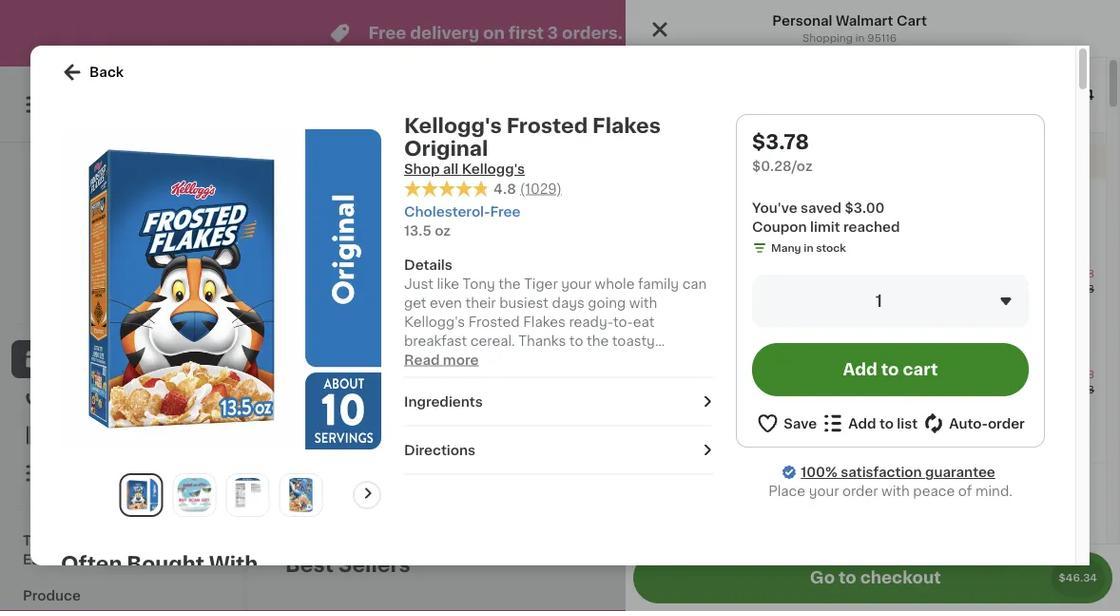 Task type: describe. For each thing, give the bounding box(es) containing it.
frosted inside kellogg's frosted flakes original
[[537, 360, 588, 374]]

package
[[764, 506, 809, 517]]

$ for kellogg's frosted flakes original
[[476, 336, 483, 346]]

terms
[[627, 25, 676, 41]]

all inside popup button
[[885, 558, 900, 572]]

go
[[810, 570, 835, 586]]

eligible inside button
[[747, 226, 797, 240]]

kellogg's
[[462, 163, 525, 176]]

save for save more on eligible items
[[119, 62, 170, 82]]

shopping
[[803, 33, 853, 43]]

increment quantity of frosted flakes breakfast cereal, kids cereal, family breakfast, original image
[[423, 175, 446, 198]]

13.5 inside cholesterol-free 13.5 oz
[[404, 224, 431, 237]]

cereal, up 'save' button
[[757, 398, 804, 412]]

0 vertical spatial 100% satisfaction guarantee link
[[719, 106, 872, 121]]

kellogg's up buy it again "link"
[[119, 360, 180, 374]]

enlarge cereal & breakfast food kellogg's frosted flakes original angle_left (opens in a new tab) image
[[177, 478, 212, 512]]

1 horizontal spatial first
[[671, 155, 699, 168]]

0
[[296, 428, 310, 448]]

view all (30+) button
[[841, 546, 961, 584]]

1 field
[[752, 275, 1029, 328]]

$4.86 per package (estimated) element
[[684, 426, 868, 451]]

raisin inside $ 5 raisin bran breakfast cereal, family breakfast, fiber cereal, original
[[649, 360, 689, 374]]

$0.72
[[485, 472, 514, 482]]

many in stock down the limit
[[771, 243, 846, 253]]

of
[[958, 485, 972, 498]]

many down see eligible items
[[771, 243, 801, 253]]

2.23
[[719, 506, 742, 517]]

original up the 18 oz
[[119, 398, 171, 412]]

$ 3 78 for raisin
[[829, 335, 865, 355]]

fruit
[[349, 175, 398, 194]]

buy for buy it again
[[53, 391, 80, 404]]

$10.18
[[736, 500, 768, 511]]

kellogg's inside kellogg's frosted flakes original
[[472, 360, 533, 374]]

orders.
[[562, 25, 623, 41]]

in inside product group
[[337, 476, 347, 486]]

choose replacement for frosted flakes breakfast cereal, kids cereal, family breakfast, original
[[721, 430, 834, 440]]

replacement for frosted flakes breakfast cereal, kids cereal, family breakfast, original
[[765, 430, 834, 440]]

thanksgiving
[[23, 534, 114, 548]]

auto-order
[[949, 417, 1025, 430]]

in inside personal walmart cart shopping in 95116
[[856, 33, 865, 43]]

add to list
[[849, 417, 918, 430]]

save more on eligible items
[[119, 62, 407, 82]]

bran inside raisin bran breakfast cereal, family breakfast, fiber cereal, original
[[869, 360, 900, 374]]

$3.98 for kellogg's rice krispies breakfast cereal original
[[1064, 269, 1095, 279]]

best sellers
[[285, 555, 411, 575]]

original inside raisin bran breakfast cereal, family breakfast, fiber cereal, original
[[826, 417, 877, 431]]

mind.
[[976, 485, 1013, 498]]

cereal, up sun
[[649, 379, 696, 393]]

service type group
[[611, 87, 816, 123]]

save inside spend $15, save $5 spend $10.18 more to redeem
[[778, 482, 811, 495]]

0 horizontal spatial order
[[843, 485, 878, 498]]

lb for /
[[523, 472, 533, 482]]

frosted flakes breakfast cereal, kids cereal, family breakfast, original 24 oz
[[708, 368, 956, 413]]

your first delivery is free!
[[637, 155, 808, 168]]

back
[[89, 66, 124, 79]]

all inside kellogg's frosted flakes original shop all kellogg's
[[443, 163, 459, 176]]

2 vertical spatial 100%
[[801, 466, 838, 479]]

family for frosted flakes breakfast cereal, kids cereal, family breakfast, original
[[346, 398, 390, 412]]

lb for 2.23
[[744, 506, 754, 517]]

grapes
[[684, 472, 733, 486]]

see eligible items button
[[699, 217, 857, 249]]

with
[[882, 485, 910, 498]]

(1.03k)
[[366, 419, 403, 430]]

pomegranate
[[909, 472, 999, 486]]

$0.28/oz
[[752, 160, 813, 173]]

cereal inside button
[[708, 283, 751, 296]]

1 horizontal spatial satisfaction
[[750, 108, 814, 118]]

add inside product group
[[427, 250, 454, 263]]

24 inside frosted flakes breakfast cereal, kids cereal, family breakfast, original 24 oz
[[708, 402, 721, 413]]

$0.72 / lb
[[485, 472, 533, 482]]

$ for kellogg's rice krispies breakfast cereal original
[[123, 336, 130, 346]]

remove button for frosted flakes breakfast cereal, kids cereal, family breakfast, original
[[842, 426, 907, 444]]

original inside $ 5 raisin bran breakfast cereal, family breakfast, fiber cereal, original
[[649, 417, 701, 431]]

read
[[404, 353, 440, 367]]

choose replacement for kellogg's rice krispies breakfast cereal original
[[721, 329, 834, 339]]

1 horizontal spatial delivery
[[702, 155, 758, 168]]

list
[[897, 417, 918, 430]]

remove button for kellogg's rice krispies breakfast cereal original
[[842, 325, 907, 343]]

5 for kellogg's
[[130, 335, 143, 355]]

terms apply. link
[[627, 25, 730, 41]]

delivery inside the limited time offer 'region'
[[410, 25, 479, 41]]

directions
[[404, 444, 476, 457]]

pom
[[884, 453, 917, 467]]

in up eat
[[877, 453, 887, 464]]

cereal, up add to list button
[[826, 379, 873, 393]]

kellogg's inside kellogg's frosted flakes original shop all kellogg's
[[404, 116, 502, 136]]

personal
[[772, 14, 833, 28]]

product group containing frosted flakes breakfast cereal, kids cereal, family breakfast, original
[[626, 354, 1106, 455]]

more inside spend $15, save $5 spend $10.18 more to redeem
[[770, 500, 797, 511]]

fiber inside $ 5 raisin bran breakfast cereal, family breakfast, fiber cereal, original
[[720, 398, 754, 412]]

kellogg's rice krispies breakfast cereal original image
[[637, 264, 677, 304]]

many in stock up grapes
[[668, 453, 743, 464]]

back button
[[61, 61, 124, 84]]

(1029) button
[[520, 179, 562, 198]]

directions button
[[404, 441, 713, 460]]

2 horizontal spatial 4
[[894, 428, 909, 448]]

5 for frosted
[[306, 335, 320, 355]]

free!
[[775, 155, 808, 168]]

store
[[110, 278, 138, 289]]

sellers
[[338, 555, 411, 575]]

on for eligible
[[234, 62, 261, 82]]

1 horizontal spatial /
[[757, 506, 761, 517]]

100% inside button
[[49, 297, 77, 308]]

spend $15, save $5 spend $10.18 more to redeem
[[699, 482, 854, 511]]

item carousel region containing fresh fruit
[[285, 165, 1068, 531]]

family inside raisin bran breakfast cereal, family breakfast, fiber cereal, original
[[876, 379, 920, 393]]

frosted inside frosted flakes breakfast cereal, kids cereal, family breakfast, original
[[296, 360, 347, 374]]

wonderful
[[920, 453, 990, 467]]

3 inside the limited time offer 'region'
[[548, 25, 558, 41]]

24 inside buy any 2, save $3 dialog
[[296, 434, 309, 445]]

many in stock up eat
[[845, 453, 920, 464]]

you've saved $3.00 coupon limit reached
[[752, 202, 900, 234]]

cereal inside buy any 2, save $3 dialog
[[186, 379, 230, 393]]

(397)
[[189, 419, 217, 430]]

0 horizontal spatial walmart
[[92, 256, 150, 269]]

stock inside product group
[[349, 476, 379, 486]]

enlarge cereal & breakfast food kellogg's frosted flakes original angle_right (opens in a new tab) image
[[231, 478, 265, 512]]

cholesterol-
[[404, 205, 490, 218]]

auto-
[[949, 417, 988, 430]]

100% satisfaction guarantee button
[[30, 291, 213, 310]]

1 horizontal spatial 100%
[[719, 108, 748, 118]]

add to cart button
[[752, 343, 1029, 397]]

see eligible items
[[717, 226, 838, 240]]

buy it again link
[[11, 378, 231, 417]]

coupon
[[752, 221, 807, 234]]

limited time offer region
[[0, 0, 1064, 67]]

2 spend from the top
[[699, 500, 733, 511]]

to inside spend $15, save $5 spend $10.18 more to redeem
[[800, 500, 811, 511]]

$5
[[814, 482, 832, 495]]

container
[[909, 491, 960, 501]]

33
[[312, 429, 326, 440]]

details
[[404, 258, 452, 272]]

bought
[[127, 554, 204, 574]]

many down 33
[[315, 453, 345, 464]]

checkout
[[860, 570, 941, 586]]

28
[[911, 429, 924, 440]]

$3.00
[[845, 202, 885, 215]]

flakes inside kellogg's frosted flakes original
[[472, 379, 515, 393]]

cereal, up auto-
[[934, 398, 981, 412]]

in right 42 on the bottom left
[[347, 453, 357, 464]]

3 for raisin
[[836, 335, 850, 355]]

enlarge cereal & breakfast food kellogg's frosted flakes original hero (opens in a new tab) image
[[124, 478, 158, 512]]

everyday store prices link
[[57, 276, 186, 291]]

breakfast, for $ 5 raisin bran breakfast cereal, family breakfast, fiber cereal, original
[[649, 398, 716, 412]]

oz right 15.9
[[850, 434, 862, 445]]

choose replacement button for kellogg's rice krispies breakfast cereal original
[[700, 325, 834, 343]]

original inside kellogg's frosted flakes original shop all kellogg's
[[404, 138, 488, 158]]

$ 5 raisin bran breakfast cereal, family breakfast, fiber cereal, original
[[649, 335, 804, 431]]

1 vertical spatial $46.34
[[1059, 573, 1097, 583]]

essentials
[[23, 553, 93, 567]]

in down the limit
[[804, 243, 814, 253]]

guarantee inside button
[[146, 297, 202, 308]]

(30+)
[[904, 558, 941, 572]]

product group containing 0
[[285, 234, 470, 492]]

seedless
[[769, 453, 830, 467]]

kellogg's frosted flakes original shop all kellogg's
[[404, 116, 661, 176]]

many down the 15.9 oz
[[845, 453, 875, 464]]

2 vertical spatial satisfaction
[[841, 466, 922, 479]]

often
[[61, 554, 122, 574]]

0 vertical spatial 100% satisfaction guarantee
[[719, 108, 872, 118]]

items inside button
[[800, 226, 838, 240]]

buy any 2, save $3
[[699, 197, 828, 210]]

in up grapes
[[701, 453, 710, 464]]

increment quantity of kellogg's rice krispies breakfast cereal original image
[[246, 175, 269, 198]]

cart
[[903, 362, 938, 378]]

2 vertical spatial 100% satisfaction guarantee
[[801, 466, 995, 479]]

on for first
[[483, 25, 505, 41]]

0 33
[[296, 428, 326, 448]]

78 for kellogg's
[[498, 336, 512, 346]]

choose for frosted flakes breakfast cereal, kids cereal, family breakfast, original
[[721, 430, 763, 440]]

breakfast inside $ 5 raisin bran breakfast cereal, family breakfast, fiber cereal, original
[[727, 360, 791, 374]]

save for save
[[784, 417, 817, 430]]

page 1 of 9 group
[[285, 607, 1068, 611]]

many in stock down 33
[[315, 453, 390, 464]]

free delivery on first 3 orders. terms apply.
[[368, 25, 730, 41]]

frosted flakes breakfast cereal, kids cereal, family breakfast, original image
[[637, 365, 677, 405]]

fresh fruit
[[285, 175, 398, 194]]

original inside frosted flakes breakfast cereal, kids cereal, family breakfast, original 24 oz
[[877, 384, 929, 397]]

kellogg's inside button
[[708, 267, 769, 281]]

remove for kellogg's rice krispies breakfast cereal original
[[863, 329, 907, 339]]

personal walmart cart shopping in 95116
[[772, 14, 927, 43]]

lime
[[285, 453, 318, 467]]

oz right 0
[[312, 434, 324, 445]]

ready-
[[993, 453, 1043, 467]]

ingredients
[[404, 395, 483, 409]]

thanksgiving meal essentials
[[23, 534, 151, 567]]

$5.48 for kellogg's rice krispies breakfast cereal original
[[1064, 284, 1095, 294]]

more for save
[[175, 62, 230, 82]]

$3.78
[[752, 132, 809, 152]]

flakes inside frosted flakes breakfast cereal, kids cereal, family breakfast, original
[[350, 360, 393, 374]]

see
[[717, 226, 743, 240]]

cereal, up (1.03k)
[[363, 379, 410, 393]]

18
[[119, 434, 131, 445]]

$ inside $ 4 28
[[887, 429, 894, 440]]

24 oz
[[296, 434, 324, 445]]

oz right 18
[[133, 434, 146, 445]]



Task type: vqa. For each thing, say whether or not it's contained in the screenshot.
'Kids' corresponding to Frosted Flakes Breakfast Cereal, Kids Cereal, Family Breakfast, Original
yes



Task type: locate. For each thing, give the bounding box(es) containing it.
often bought with
[[61, 554, 258, 574]]

to for go to checkout
[[839, 570, 857, 586]]

4.8 (1029)
[[494, 182, 562, 195]]

about 2.23 lb / package
[[684, 506, 809, 517]]

2 horizontal spatial satisfaction
[[841, 466, 922, 479]]

1 inside "field"
[[876, 293, 883, 310]]

on
[[483, 25, 505, 41], [234, 62, 261, 82]]

kellogg's rice krispies breakfast cereal original inside buy any 2, save $3 dialog
[[119, 360, 270, 412]]

1 $5.48 from the top
[[1064, 284, 1095, 294]]

5 inside $ 5 raisin bran breakfast cereal, family breakfast, fiber cereal, original
[[660, 335, 673, 355]]

1 vertical spatial all
[[885, 558, 900, 572]]

more for read
[[443, 353, 479, 367]]

1 horizontal spatial on
[[483, 25, 505, 41]]

0 vertical spatial free
[[368, 25, 406, 41]]

limit
[[810, 221, 840, 234]]

0 horizontal spatial 4
[[695, 428, 709, 448]]

1 $3.98 $5.48 from the top
[[1064, 269, 1095, 294]]

0 vertical spatial eligible
[[266, 62, 343, 82]]

kellogg's rice krispies breakfast cereal original down the limit
[[708, 267, 926, 296]]

0 horizontal spatial raisin
[[649, 360, 689, 374]]

0 horizontal spatial items
[[348, 62, 407, 82]]

walmart inside personal walmart cart shopping in 95116
[[836, 14, 893, 28]]

1 horizontal spatial save
[[784, 417, 817, 430]]

free inside the limited time offer 'region'
[[368, 25, 406, 41]]

2 fiber from the left
[[896, 398, 930, 412]]

2 replacement from the top
[[765, 430, 834, 440]]

cereal, up 33
[[296, 398, 343, 412]]

place
[[768, 485, 806, 498]]

flakes up "13.5 oz"
[[472, 379, 515, 393]]

oz down kellogg's frosted flakes original
[[496, 415, 509, 426]]

1 1 ct button from the top
[[1004, 269, 1038, 300]]

0 vertical spatial 13.5
[[404, 224, 431, 237]]

original inside button
[[755, 283, 807, 296]]

fiber
[[720, 398, 754, 412], [896, 398, 930, 412]]

0 vertical spatial 100%
[[719, 108, 748, 118]]

24 left 33
[[296, 434, 309, 445]]

$3.98 for frosted flakes breakfast cereal, kids cereal, family breakfast, original
[[1064, 370, 1095, 380]]

0 vertical spatial remove
[[863, 329, 907, 339]]

2 horizontal spatial 100%
[[801, 466, 838, 479]]

frosted up "(744)"
[[708, 368, 759, 382]]

auto-order button
[[922, 412, 1025, 436]]

oz up "(744)"
[[723, 402, 736, 413]]

$3
[[810, 197, 828, 210]]

shop up cholesterol-
[[404, 163, 440, 176]]

2 $ 5 48 from the left
[[299, 335, 336, 355]]

family for frosted flakes breakfast cereal, kids cereal, family breakfast, original 24 oz
[[758, 384, 802, 397]]

$ 5 48 down 100% satisfaction guarantee button
[[123, 335, 160, 355]]

/pkg
[[733, 427, 767, 442]]

$3.98 $5.48 for kellogg's rice krispies breakfast cereal original
[[1064, 269, 1095, 294]]

2 remove from the top
[[863, 430, 907, 440]]

breakfast, inside raisin bran breakfast cereal, family breakfast, fiber cereal, original
[[826, 398, 893, 412]]

many in stock down 42 on the bottom left
[[304, 476, 379, 486]]

1 78 from the left
[[498, 336, 512, 346]]

1 vertical spatial remove button
[[842, 426, 907, 444]]

0 horizontal spatial krispies
[[216, 360, 270, 374]]

produce link
[[11, 578, 231, 611]]

kids inside frosted flakes breakfast cereal, kids cereal, family breakfast, original
[[413, 379, 442, 393]]

1 horizontal spatial 3
[[548, 25, 558, 41]]

krispies up the (397)
[[216, 360, 270, 374]]

78 up add to cart
[[852, 336, 865, 346]]

kellogg's rice krispies breakfast cereal original inside button
[[708, 267, 926, 296]]

choose replacement button up sun harvest seedless red grapes
[[700, 426, 834, 444]]

0 vertical spatial guarantee
[[817, 108, 872, 118]]

0 horizontal spatial eligible
[[266, 62, 343, 82]]

kids for frosted flakes breakfast cereal, kids cereal, family breakfast, original
[[413, 379, 442, 393]]

2 choose replacement from the top
[[721, 430, 834, 440]]

oz inside frosted flakes breakfast cereal, kids cereal, family breakfast, original 24 oz
[[723, 402, 736, 413]]

2 $3.98 $5.48 from the top
[[1064, 370, 1095, 395]]

0 horizontal spatial 78
[[498, 336, 512, 346]]

$ down 100% satisfaction guarantee button
[[123, 336, 130, 346]]

100% down everyday
[[49, 297, 77, 308]]

more inside buy any 2, save $3 dialog
[[175, 62, 230, 82]]

breakfast inside frosted flakes breakfast cereal, kids cereal, family breakfast, original
[[296, 379, 359, 393]]

original up each
[[518, 379, 570, 393]]

5
[[130, 335, 143, 355], [306, 335, 320, 355], [660, 335, 673, 355]]

krispies
[[805, 267, 859, 281], [216, 360, 270, 374]]

guarantee down shopping
[[817, 108, 872, 118]]

1 vertical spatial satisfaction
[[80, 297, 144, 308]]

buy left any
[[699, 197, 727, 210]]

choose down "(744)"
[[721, 430, 763, 440]]

kellogg's up kellogg's
[[404, 116, 502, 136]]

1 product group from the top
[[626, 253, 1106, 354]]

0 vertical spatial choose replacement
[[721, 329, 834, 339]]

original up increment quantity of frosted flakes breakfast cereal, kids cereal, family breakfast, original icon
[[404, 138, 488, 158]]

place your order with peace of mind.
[[768, 485, 1013, 498]]

1 horizontal spatial eligible
[[747, 226, 797, 240]]

0 horizontal spatial 100%
[[49, 297, 77, 308]]

save right 2,
[[775, 197, 807, 210]]

$ 5 48 up frosted flakes breakfast cereal, kids cereal, family breakfast, original
[[299, 335, 336, 355]]

1 horizontal spatial items
[[800, 226, 838, 240]]

shop up it
[[53, 353, 89, 366]]

1 ct
[[192, 180, 215, 193], [368, 180, 392, 193], [1010, 278, 1033, 291], [1010, 379, 1033, 392]]

breakfast down shop link
[[119, 379, 183, 393]]

1 vertical spatial kellogg's rice krispies breakfast cereal original
[[119, 360, 270, 412]]

0 vertical spatial item carousel region
[[285, 165, 1068, 531]]

$3.98
[[1064, 269, 1095, 279], [1064, 370, 1095, 380]]

2 item carousel region from the top
[[285, 546, 1068, 611]]

78 for raisin
[[852, 336, 865, 346]]

1 vertical spatial shop
[[53, 353, 89, 366]]

krispies inside buy any 2, save $3 dialog
[[216, 360, 270, 374]]

kellogg's down see
[[708, 267, 769, 281]]

item carousel region containing best sellers
[[285, 546, 1068, 611]]

0 vertical spatial /
[[516, 472, 521, 482]]

choose up "(744)"
[[721, 329, 763, 339]]

to for add to list
[[880, 417, 894, 430]]

2 horizontal spatial 3
[[836, 335, 850, 355]]

1 horizontal spatial raisin
[[826, 360, 866, 374]]

order inside button
[[988, 417, 1025, 430]]

kellogg's frosted flakes original
[[472, 360, 588, 393]]

(est.) inside the $4.86 per package (estimated) element
[[771, 427, 811, 442]]

100% satisfaction guarantee down store
[[49, 297, 202, 308]]

original inside frosted flakes breakfast cereal, kids cereal, family breakfast, original
[[366, 417, 418, 431]]

spend up 2.23
[[699, 482, 744, 495]]

kellogg's rice krispies breakfast cereal original up the (397)
[[119, 360, 270, 412]]

2 5 from the left
[[306, 335, 320, 355]]

1 vertical spatial walmart
[[92, 256, 150, 269]]

breakfast up (514)
[[903, 360, 967, 374]]

$ 5 48 for frosted
[[299, 335, 336, 355]]

satisfaction inside button
[[80, 297, 144, 308]]

/
[[516, 472, 521, 482], [757, 506, 761, 517]]

krispies inside kellogg's rice krispies breakfast cereal original button
[[805, 267, 859, 281]]

raisin
[[649, 360, 689, 374], [826, 360, 866, 374]]

1 choose replacement button from the top
[[700, 325, 834, 343]]

0 horizontal spatial lb
[[523, 472, 533, 482]]

1 vertical spatial on
[[234, 62, 261, 82]]

raisin bran breakfast cereal, family breakfast, fiber cereal, original
[[826, 360, 981, 431]]

1 vertical spatial $3.98 $5.48
[[1064, 370, 1095, 395]]

redeem
[[814, 500, 854, 511]]

2 bran from the left
[[869, 360, 900, 374]]

$46.34
[[1046, 88, 1095, 102], [1059, 573, 1097, 583]]

$ 3 78 inside product group
[[476, 335, 512, 355]]

1 vertical spatial free
[[490, 205, 521, 218]]

meal
[[117, 534, 151, 548]]

guarantee down prices
[[146, 297, 202, 308]]

$ for frosted flakes breakfast cereal, kids cereal, family breakfast, original
[[299, 336, 306, 346]]

enlarge cereal & breakfast food kellogg's frosted flakes original angle_back (opens in a new tab) image
[[284, 478, 318, 512]]

product group
[[119, 164, 280, 447], [296, 164, 457, 470], [472, 164, 634, 451], [649, 164, 810, 470], [285, 234, 470, 492], [684, 234, 868, 519], [884, 234, 1068, 521], [119, 485, 280, 611], [296, 485, 457, 611], [649, 485, 810, 611], [826, 485, 987, 611]]

/pkg (est.)
[[733, 427, 811, 442]]

free inside cholesterol-free 13.5 oz
[[490, 205, 521, 218]]

1 horizontal spatial $ 3 78
[[829, 335, 865, 355]]

original down add to cart
[[877, 384, 929, 397]]

walmart
[[836, 14, 893, 28], [92, 256, 150, 269]]

to for add to cart
[[881, 362, 899, 378]]

first right "your"
[[671, 155, 699, 168]]

kellogg's rice krispies breakfast cereal original
[[708, 267, 926, 296], [119, 360, 270, 412]]

choose replacement button for frosted flakes breakfast cereal, kids cereal, family breakfast, original
[[700, 426, 834, 444]]

replacement up frosted flakes breakfast cereal, kids cereal, family breakfast, original button
[[765, 329, 834, 339]]

13.5 down ingredients
[[472, 415, 494, 426]]

fiber inside raisin bran breakfast cereal, family breakfast, fiber cereal, original
[[896, 398, 930, 412]]

2 raisin from the left
[[826, 360, 866, 374]]

pom wonderful ready-to- eat pomegranate arils 4 oz container
[[884, 453, 1062, 501]]

breakfast inside raisin bran breakfast cereal, family breakfast, fiber cereal, original
[[903, 360, 967, 374]]

1 5 from the left
[[130, 335, 143, 355]]

1 spend from the top
[[699, 482, 744, 495]]

in
[[856, 33, 865, 43], [804, 243, 814, 253], [347, 453, 357, 464], [701, 453, 710, 464], [877, 453, 887, 464], [337, 476, 347, 486]]

100% satisfaction guarantee link up with in the right bottom of the page
[[801, 463, 995, 482]]

oz down cholesterol-
[[435, 224, 451, 237]]

breakfast, inside frosted flakes breakfast cereal, kids cereal, family breakfast, original 24 oz
[[806, 384, 873, 397]]

48 for frosted
[[322, 336, 336, 346]]

78 inside product group
[[498, 336, 512, 346]]

replacement up seedless at the right
[[765, 430, 834, 440]]

100% satisfaction guarantee up with in the right bottom of the page
[[801, 466, 995, 479]]

breakfast up add to list button
[[809, 368, 872, 382]]

0 vertical spatial lb
[[523, 472, 533, 482]]

2 remove button from the top
[[842, 426, 907, 444]]

kids up ingredients
[[413, 379, 442, 393]]

0 vertical spatial delivery
[[410, 25, 479, 41]]

buy inside "link"
[[53, 391, 80, 404]]

to-
[[1042, 453, 1062, 467]]

family
[[699, 379, 743, 393], [876, 379, 920, 393], [758, 384, 802, 397], [346, 398, 390, 412]]

$ 3 78 up kellogg's frosted flakes original
[[476, 335, 512, 355]]

kellogg's rice krispies breakfast cereal original button
[[708, 266, 960, 297]]

frosted inside frosted flakes breakfast cereal, kids cereal, family breakfast, original 24 oz
[[708, 368, 759, 382]]

cereal, up "(744)"
[[708, 384, 755, 397]]

about
[[684, 506, 716, 517]]

1 vertical spatial lb
[[744, 506, 754, 517]]

0 vertical spatial on
[[483, 25, 505, 41]]

1 vertical spatial 13.5
[[472, 415, 494, 426]]

cart
[[897, 14, 927, 28]]

0 vertical spatial replacement
[[765, 329, 834, 339]]

save inside button
[[784, 417, 817, 430]]

items inside buy any 2, save $3 dialog
[[348, 62, 407, 82]]

1 remove from the top
[[863, 329, 907, 339]]

1 horizontal spatial guarantee
[[817, 108, 872, 118]]

(est.)
[[570, 427, 611, 442], [771, 427, 811, 442]]

satisfaction up '$3.78'
[[750, 108, 814, 118]]

flakes inside kellogg's frosted flakes original shop all kellogg's
[[593, 116, 661, 136]]

48
[[145, 336, 160, 346], [322, 336, 336, 346]]

original up sun
[[649, 417, 701, 431]]

48 up frosted flakes breakfast cereal, kids cereal, family breakfast, original
[[322, 336, 336, 346]]

walmart up everyday store prices link
[[92, 256, 150, 269]]

frosted inside kellogg's frosted flakes original shop all kellogg's
[[507, 116, 588, 136]]

oz inside cholesterol-free 13.5 oz
[[435, 224, 451, 237]]

buy any 2, save $3 dialog
[[104, 46, 1017, 611]]

2 78 from the left
[[852, 336, 865, 346]]

2 $3.98 from the top
[[1064, 370, 1095, 380]]

walmart link
[[79, 165, 163, 272]]

lb right 2.23
[[744, 506, 754, 517]]

100% satisfaction guarantee
[[719, 108, 872, 118], [49, 297, 202, 308], [801, 466, 995, 479]]

buy inside promotion-wrapper element
[[699, 197, 727, 210]]

1 horizontal spatial shop
[[404, 163, 440, 176]]

recipes link
[[11, 417, 231, 455]]

bran inside $ 5 raisin bran breakfast cereal, family breakfast, fiber cereal, original
[[693, 360, 723, 374]]

2 48 from the left
[[322, 336, 336, 346]]

4 inside the $4.86 per package (estimated) element
[[695, 428, 709, 448]]

None search field
[[272, 78, 594, 131]]

1 $ 5 48 from the left
[[123, 335, 160, 355]]

0 horizontal spatial rice
[[183, 360, 213, 374]]

to left cart
[[881, 362, 899, 378]]

first inside the limited time offer 'region'
[[509, 25, 544, 41]]

remove down (514)
[[863, 430, 907, 440]]

choose replacement up seedless at the right
[[721, 430, 834, 440]]

kids inside frosted flakes breakfast cereal, kids cereal, family breakfast, original 24 oz
[[927, 368, 956, 382]]

13.5 inside product group
[[472, 415, 494, 426]]

original down see eligible items
[[755, 283, 807, 296]]

breakfast, inside frosted flakes breakfast cereal, kids cereal, family breakfast, original
[[296, 417, 363, 431]]

$ 5 48 for kellogg's
[[123, 335, 160, 355]]

is
[[761, 155, 772, 168]]

1 horizontal spatial buy
[[699, 197, 727, 210]]

guarantee up of
[[925, 466, 995, 479]]

$ left list
[[887, 429, 894, 440]]

1 vertical spatial 100% satisfaction guarantee link
[[801, 463, 995, 482]]

2 (est.) from the left
[[771, 427, 811, 442]]

1 horizontal spatial 5
[[306, 335, 320, 355]]

0 vertical spatial more
[[175, 62, 230, 82]]

1 ct button
[[1004, 269, 1038, 300], [1004, 370, 1038, 401]]

$15,
[[747, 482, 775, 495]]

95116
[[868, 33, 897, 43]]

walmart logo image
[[79, 165, 163, 249]]

$ inside product group
[[476, 336, 483, 346]]

$1.44 each (estimated) element
[[485, 426, 669, 451]]

saved
[[801, 202, 842, 215]]

2 horizontal spatial 5
[[660, 335, 673, 355]]

item carousel region
[[285, 165, 1068, 531], [285, 546, 1068, 611]]

1 vertical spatial remove
[[863, 430, 907, 440]]

1 remove button from the top
[[842, 325, 907, 343]]

/ right $0.72 on the bottom of page
[[516, 472, 521, 482]]

0 vertical spatial satisfaction
[[750, 108, 814, 118]]

(est.) for /pkg (est.)
[[771, 427, 811, 442]]

$ for raisin bran breakfast cereal, family breakfast, fiber cereal, original
[[829, 336, 836, 346]]

0 vertical spatial order
[[988, 417, 1025, 430]]

choose for kellogg's rice krispies breakfast cereal original
[[721, 329, 763, 339]]

peace
[[913, 485, 955, 498]]

(est.) inside $1.44 each (estimated) element
[[570, 427, 611, 442]]

family inside frosted flakes breakfast cereal, kids cereal, family breakfast, original
[[346, 398, 390, 412]]

1 vertical spatial delivery
[[702, 155, 758, 168]]

0 vertical spatial all
[[443, 163, 459, 176]]

0 vertical spatial walmart
[[836, 14, 893, 28]]

1 horizontal spatial walmart
[[836, 14, 893, 28]]

cereal & breakfast food kellogg's frosted flakes original hero image
[[61, 129, 381, 450]]

2 $5.48 from the top
[[1064, 385, 1095, 395]]

$5.48 for frosted flakes breakfast cereal, kids cereal, family breakfast, original
[[1064, 385, 1095, 395]]

1 fiber from the left
[[720, 398, 754, 412]]

shop inside kellogg's frosted flakes original shop all kellogg's
[[404, 163, 440, 176]]

1 vertical spatial buy
[[53, 391, 80, 404]]

flakes left read on the bottom left of the page
[[350, 360, 393, 374]]

view
[[849, 558, 882, 572]]

1 horizontal spatial 24
[[708, 402, 721, 413]]

3 right read more button
[[483, 335, 496, 355]]

1 vertical spatial 1 ct button
[[1004, 370, 1038, 401]]

100%
[[719, 108, 748, 118], [49, 297, 77, 308], [801, 466, 838, 479]]

many in stock inside product group
[[304, 476, 379, 486]]

you've
[[752, 202, 798, 215]]

save inside buy any 2, save $3 dialog
[[119, 62, 170, 82]]

100% satisfaction guarantee link up '$3.78'
[[719, 106, 872, 121]]

save up package on the bottom of the page
[[778, 482, 811, 495]]

0 horizontal spatial shop
[[53, 353, 89, 366]]

read more
[[404, 353, 479, 367]]

1 horizontal spatial krispies
[[805, 267, 859, 281]]

read more button
[[404, 351, 479, 370]]

0 vertical spatial shop
[[404, 163, 440, 176]]

1 replacement from the top
[[765, 329, 834, 339]]

2 1 ct button from the top
[[1004, 370, 1038, 401]]

to left list
[[880, 417, 894, 430]]

cereal up the (397)
[[186, 379, 230, 393]]

satisfaction down everyday store prices on the top left of the page
[[80, 297, 144, 308]]

48 for kellogg's
[[145, 336, 160, 346]]

breakfast inside button
[[863, 267, 926, 281]]

remove down 1 "field"
[[863, 329, 907, 339]]

sun
[[684, 453, 710, 467]]

1 horizontal spatial $ 5 48
[[299, 335, 336, 355]]

1 horizontal spatial 13.5
[[472, 415, 494, 426]]

buy for buy any 2, save $3
[[699, 197, 727, 210]]

0 horizontal spatial fiber
[[720, 398, 754, 412]]

ingredients button
[[404, 392, 713, 411]]

1 vertical spatial first
[[671, 155, 699, 168]]

fiber up list
[[896, 398, 930, 412]]

0 vertical spatial $3.98 $5.48
[[1064, 269, 1095, 294]]

buy
[[699, 197, 727, 210], [53, 391, 80, 404]]

remove frosted flakes breakfast cereal, kids cereal, family breakfast, original image
[[314, 175, 337, 198]]

0 vertical spatial 1 ct button
[[1004, 269, 1038, 300]]

1 horizontal spatial all
[[885, 558, 900, 572]]

on inside the limited time offer 'region'
[[483, 25, 505, 41]]

promotion-wrapper element
[[626, 179, 1106, 463]]

many in stock
[[771, 243, 846, 253], [315, 453, 390, 464], [668, 453, 743, 464], [845, 453, 920, 464], [304, 476, 379, 486]]

1 vertical spatial krispies
[[216, 360, 270, 374]]

1 bran from the left
[[693, 360, 723, 374]]

shop
[[404, 163, 440, 176], [53, 353, 89, 366]]

eat
[[884, 472, 905, 486]]

remove for frosted flakes breakfast cereal, kids cereal, family breakfast, original
[[863, 430, 907, 440]]

frosted up "ingredients" button
[[537, 360, 588, 374]]

3 up frosted flakes breakfast cereal, kids cereal, family breakfast, original button
[[836, 335, 850, 355]]

1 vertical spatial $5.48
[[1064, 385, 1095, 395]]

(est.) for each (est.)
[[570, 427, 611, 442]]

replacement for kellogg's rice krispies breakfast cereal original
[[765, 329, 834, 339]]

sun harvest seedless red grapes
[[684, 453, 860, 486]]

cereal, up list
[[876, 368, 923, 382]]

2 horizontal spatial more
[[770, 500, 797, 511]]

1 ct button for kellogg's rice krispies breakfast cereal original
[[1004, 269, 1038, 300]]

product group containing 3
[[472, 164, 634, 451]]

cereal down see
[[708, 283, 751, 296]]

more inside button
[[443, 353, 479, 367]]

24 up "(744)"
[[708, 402, 721, 413]]

★★★★★
[[404, 180, 490, 197], [404, 180, 490, 197], [472, 398, 539, 411], [472, 398, 539, 411], [119, 417, 185, 430], [119, 417, 185, 430], [296, 417, 362, 430], [296, 417, 362, 430], [649, 417, 716, 430], [649, 417, 716, 430], [826, 417, 892, 430], [826, 417, 892, 430]]

view cart. items in cart: 12 image
[[1020, 93, 1043, 116]]

2 $ 3 78 from the left
[[829, 335, 865, 355]]

2 vertical spatial guarantee
[[925, 466, 995, 479]]

recipes
[[53, 429, 109, 442]]

oz inside pom wonderful ready-to- eat pomegranate arils 4 oz container
[[893, 491, 906, 501]]

0 vertical spatial $46.34
[[1046, 88, 1095, 102]]

your
[[809, 485, 839, 498]]

0 vertical spatial save
[[775, 197, 807, 210]]

on inside buy any 2, save $3 dialog
[[234, 62, 261, 82]]

1 48 from the left
[[145, 336, 160, 346]]

1 choose replacement from the top
[[721, 329, 834, 339]]

buy left it
[[53, 391, 80, 404]]

$3.98 $5.48 for frosted flakes breakfast cereal, kids cereal, family breakfast, original
[[1064, 370, 1095, 395]]

2 choose replacement button from the top
[[700, 426, 834, 444]]

1 vertical spatial replacement
[[765, 430, 834, 440]]

$ up frosted flakes breakfast cereal, kids cereal, family breakfast, original image
[[653, 336, 660, 346]]

save button
[[756, 412, 817, 436]]

0 horizontal spatial kellogg's rice krispies breakfast cereal original
[[119, 360, 270, 412]]

family inside frosted flakes breakfast cereal, kids cereal, family breakfast, original 24 oz
[[758, 384, 802, 397]]

1 ct button for frosted flakes breakfast cereal, kids cereal, family breakfast, original
[[1004, 370, 1038, 401]]

1 choose from the top
[[721, 329, 763, 339]]

rice inside button
[[772, 267, 802, 281]]

(514)
[[896, 419, 922, 430]]

1 $3.98 from the top
[[1064, 269, 1095, 279]]

$ 3 78 for kellogg's
[[476, 335, 512, 355]]

remove button
[[842, 325, 907, 343], [842, 426, 907, 444]]

0 horizontal spatial 48
[[145, 336, 160, 346]]

1 item carousel region from the top
[[285, 165, 1068, 531]]

items
[[348, 62, 407, 82], [800, 226, 838, 240]]

3 5 from the left
[[660, 335, 673, 355]]

1 horizontal spatial 48
[[322, 336, 336, 346]]

1 (est.) from the left
[[570, 427, 611, 442]]

all up cholesterol-
[[443, 163, 459, 176]]

4 down eat
[[884, 491, 891, 501]]

1 raisin from the left
[[649, 360, 689, 374]]

rice
[[772, 267, 802, 281], [183, 360, 213, 374]]

bran
[[693, 360, 723, 374], [869, 360, 900, 374]]

4 left the 28
[[894, 428, 909, 448]]

product group containing kellogg's rice krispies breakfast cereal original
[[626, 253, 1106, 354]]

family down add to cart
[[876, 379, 920, 393]]

original up directions
[[366, 417, 418, 431]]

1 vertical spatial choose
[[721, 430, 763, 440]]

frosted up (1029)
[[507, 116, 588, 136]]

thanksgiving meal essentials link
[[11, 523, 231, 578]]

to down place at right bottom
[[800, 500, 811, 511]]

flakes inside frosted flakes breakfast cereal, kids cereal, family breakfast, original 24 oz
[[763, 368, 805, 382]]

1 vertical spatial choose replacement
[[721, 430, 834, 440]]

bran right frosted flakes breakfast cereal, kids cereal, family breakfast, original image
[[693, 360, 723, 374]]

1 $ 3 78 from the left
[[476, 335, 512, 355]]

family for $ 5 raisin bran breakfast cereal, family breakfast, fiber cereal, original
[[699, 379, 743, 393]]

eligible inside buy any 2, save $3 dialog
[[266, 62, 343, 82]]

5 up frosted flakes breakfast cereal, kids cereal, family breakfast, original image
[[660, 335, 673, 355]]

original inside kellogg's frosted flakes original
[[518, 379, 570, 393]]

frosted flakes breakfast cereal, kids cereal, family breakfast, original button
[[708, 367, 960, 398]]

family inside $ 5 raisin bran breakfast cereal, family breakfast, fiber cereal, original
[[699, 379, 743, 393]]

each (est.)
[[529, 427, 611, 442]]

harvest
[[713, 453, 765, 467]]

breakfast, inside $ 5 raisin bran breakfast cereal, family breakfast, fiber cereal, original
[[649, 398, 716, 412]]

0 vertical spatial $3.98
[[1064, 269, 1095, 279]]

1 horizontal spatial 4
[[884, 491, 891, 501]]

to right the "go"
[[839, 570, 857, 586]]

oz inside product group
[[496, 415, 509, 426]]

kids for frosted flakes breakfast cereal, kids cereal, family breakfast, original 24 oz
[[927, 368, 956, 382]]

100% satisfaction guarantee inside 100% satisfaction guarantee button
[[49, 297, 202, 308]]

$ 5 48
[[123, 335, 160, 355], [299, 335, 336, 355]]

1 vertical spatial order
[[843, 485, 878, 498]]

raisin inside raisin bran breakfast cereal, family breakfast, fiber cereal, original
[[826, 360, 866, 374]]

breakfast, for frosted flakes breakfast cereal, kids cereal, family breakfast, original 24 oz
[[806, 384, 873, 397]]

4 inside pom wonderful ready-to- eat pomegranate arils 4 oz container
[[884, 491, 891, 501]]

in down 42 on the bottom left
[[337, 476, 347, 486]]

breakfast, for frosted flakes breakfast cereal, kids cereal, family breakfast, original
[[296, 417, 363, 431]]

$ inside $ 5 raisin bran breakfast cereal, family breakfast, fiber cereal, original
[[653, 336, 660, 346]]

kids up auto-
[[927, 368, 956, 382]]

product group
[[626, 253, 1106, 354], [626, 354, 1106, 455]]

1 horizontal spatial order
[[988, 417, 1025, 430]]

0 horizontal spatial on
[[234, 62, 261, 82]]

first
[[509, 25, 544, 41], [671, 155, 699, 168]]

0 horizontal spatial guarantee
[[146, 297, 202, 308]]

2 choose from the top
[[721, 430, 763, 440]]

78 up kellogg's frosted flakes original
[[498, 336, 512, 346]]

order up ready-
[[988, 417, 1025, 430]]

remove kellogg's rice krispies breakfast cereal original image
[[138, 175, 161, 198]]

4
[[695, 428, 709, 448], [894, 428, 909, 448], [884, 491, 891, 501]]

rice inside buy any 2, save $3 dialog
[[183, 360, 213, 374]]

many inside product group
[[304, 476, 334, 486]]

breakfast down reached
[[863, 267, 926, 281]]

save inside promotion-wrapper element
[[775, 197, 807, 210]]

0 vertical spatial cereal
[[708, 283, 751, 296]]

1 horizontal spatial cereal
[[708, 283, 751, 296]]

any
[[730, 197, 756, 210]]

1 horizontal spatial (est.)
[[771, 427, 811, 442]]

arils
[[1002, 472, 1031, 486]]

2 product group from the top
[[626, 354, 1106, 455]]

(744)
[[719, 419, 747, 430]]

breakfast inside frosted flakes breakfast cereal, kids cereal, family breakfast, original 24 oz
[[809, 368, 872, 382]]

many up grapes
[[668, 453, 698, 464]]

kellogg's up "13.5 oz"
[[472, 360, 533, 374]]

3
[[548, 25, 558, 41], [483, 335, 496, 355], [836, 335, 850, 355]]

3 for kellogg's
[[483, 335, 496, 355]]



